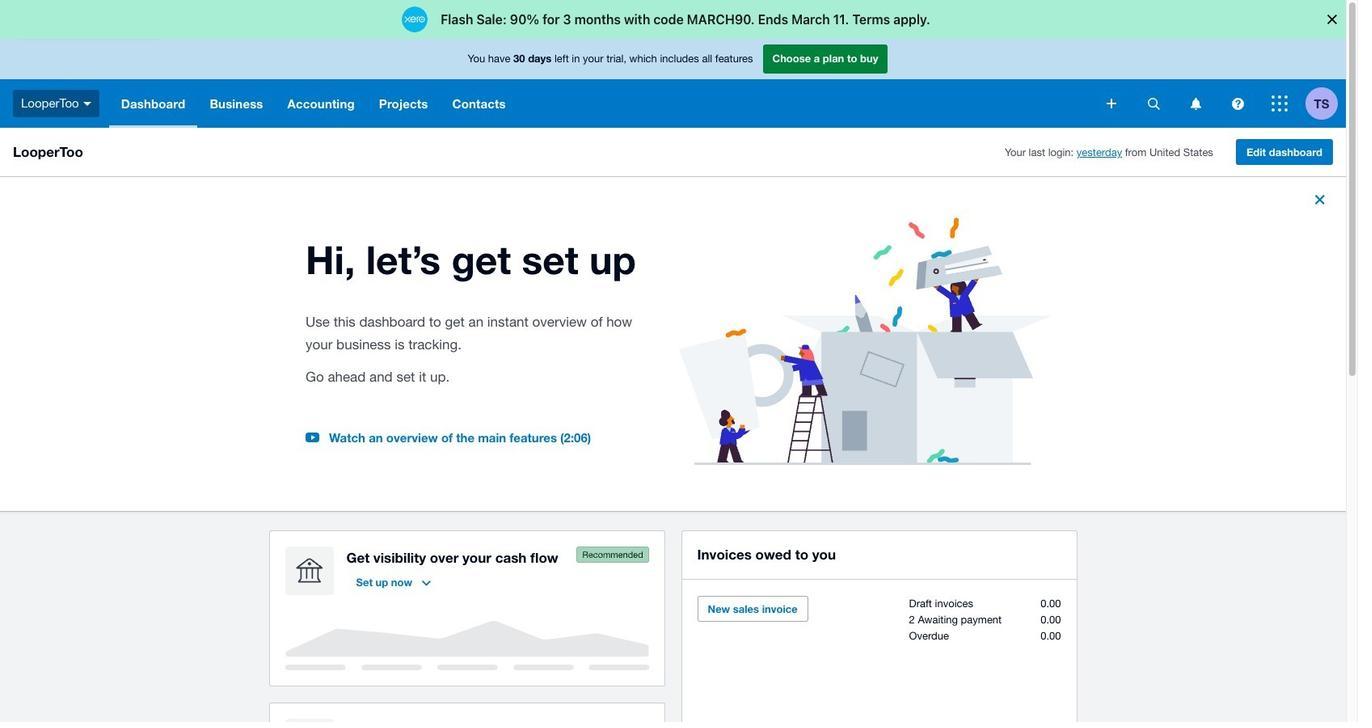 Task type: describe. For each thing, give the bounding box(es) containing it.
close image
[[1308, 187, 1334, 213]]

banking icon image
[[285, 546, 334, 595]]



Task type: locate. For each thing, give the bounding box(es) containing it.
0 horizontal spatial svg image
[[83, 102, 91, 106]]

banking preview line graph image
[[285, 621, 649, 670]]

svg image
[[1272, 95, 1289, 112], [1148, 97, 1160, 110], [1232, 97, 1244, 110], [1107, 99, 1117, 108]]

banner
[[0, 39, 1347, 128]]

dialog
[[0, 0, 1359, 39]]

recommended icon image
[[576, 546, 649, 563]]

1 horizontal spatial svg image
[[1191, 97, 1202, 110]]

svg image
[[1191, 97, 1202, 110], [83, 102, 91, 106]]



Task type: vqa. For each thing, say whether or not it's contained in the screenshot.
HEADING
no



